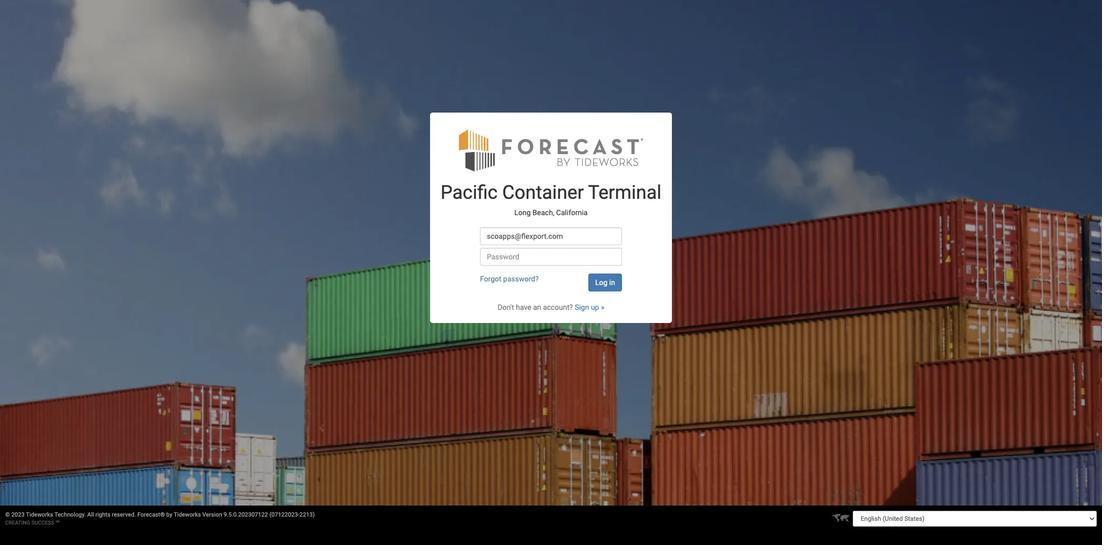 Task type: describe. For each thing, give the bounding box(es) containing it.
california
[[557, 208, 588, 217]]

reserved.
[[112, 511, 136, 518]]

version
[[202, 511, 222, 518]]

by
[[166, 511, 172, 518]]

all
[[87, 511, 94, 518]]

forgot
[[480, 275, 502, 283]]

beach,
[[533, 208, 555, 217]]

rights
[[96, 511, 110, 518]]

an
[[533, 303, 542, 312]]

»
[[601, 303, 605, 312]]

©
[[5, 511, 10, 518]]

log in button
[[589, 274, 622, 292]]

in
[[610, 279, 616, 287]]

terminal
[[589, 182, 662, 204]]

container
[[503, 182, 584, 204]]

sign
[[575, 303, 590, 312]]

2 tideworks from the left
[[174, 511, 201, 518]]

sign up » link
[[575, 303, 605, 312]]

success
[[31, 520, 54, 526]]

forecast® by tideworks image
[[459, 129, 643, 172]]

2213)
[[300, 511, 315, 518]]

password?
[[504, 275, 539, 283]]

up
[[591, 303, 600, 312]]

don't have an account? sign up »
[[498, 303, 605, 312]]



Task type: locate. For each thing, give the bounding box(es) containing it.
© 2023 tideworks technology. all rights reserved. forecast® by tideworks version 9.5.0.202307122 (07122023-2213) creating success ℠
[[5, 511, 315, 526]]

log
[[596, 279, 608, 287]]

account?
[[543, 303, 573, 312]]

creating
[[5, 520, 30, 526]]

have
[[516, 303, 532, 312]]

pacific
[[441, 182, 498, 204]]

9.5.0.202307122
[[224, 511, 268, 518]]

(07122023-
[[270, 511, 300, 518]]

forecast®
[[137, 511, 165, 518]]

forgot password? link
[[480, 275, 539, 283]]

technology.
[[54, 511, 86, 518]]

don't
[[498, 303, 514, 312]]

Email or username text field
[[480, 227, 622, 245]]

tideworks
[[26, 511, 53, 518], [174, 511, 201, 518]]

pacific container terminal long beach, california
[[441, 182, 662, 217]]

1 horizontal spatial tideworks
[[174, 511, 201, 518]]

1 tideworks from the left
[[26, 511, 53, 518]]

0 horizontal spatial tideworks
[[26, 511, 53, 518]]

long
[[515, 208, 531, 217]]

forgot password? log in
[[480, 275, 616, 287]]

tideworks up the success
[[26, 511, 53, 518]]

2023
[[11, 511, 25, 518]]

℠
[[56, 520, 60, 526]]

Password password field
[[480, 248, 622, 266]]

tideworks right by
[[174, 511, 201, 518]]



Task type: vqa. For each thing, say whether or not it's contained in the screenshot.
in
yes



